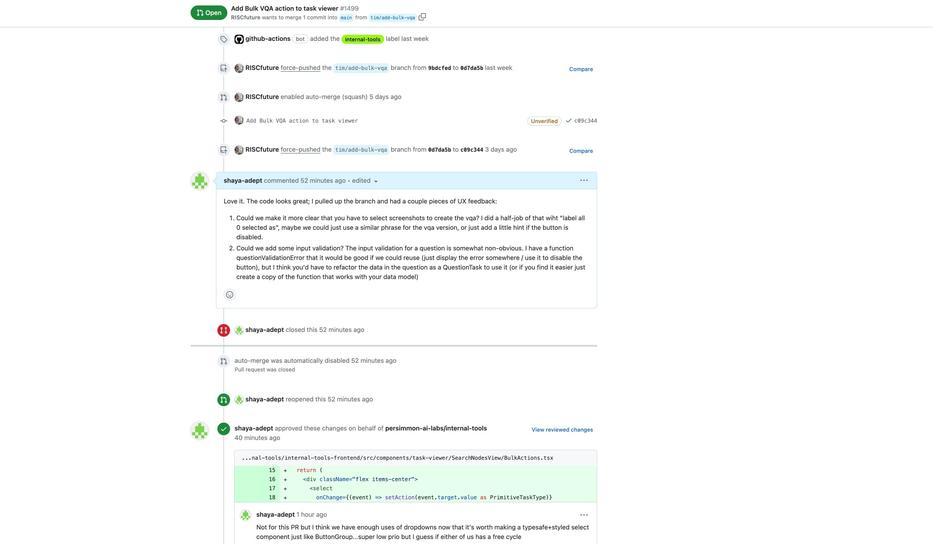 Task type: describe. For each thing, give the bounding box(es) containing it.
2 vertical spatial @shaya adept image
[[240, 510, 251, 521]]

tag image
[[220, 36, 228, 43]]

git pull request image
[[220, 358, 228, 365]]

repo push image
[[220, 65, 228, 72]]

2 show options image from the top
[[581, 512, 588, 519]]

git commit image
[[220, 117, 228, 125]]

@shaya adept image
[[191, 172, 209, 190]]

repo push image
[[220, 147, 228, 154]]

1 vertical spatial @shaya adept image
[[235, 395, 244, 404]]

check image
[[220, 425, 228, 433]]

triangle down image
[[373, 178, 380, 185]]



Task type: locate. For each thing, give the bounding box(es) containing it.
1 @riscfuture image from the top
[[235, 6, 244, 15]]

@riscfuture image for eye image
[[235, 6, 244, 15]]

git pull request image up the git commit image
[[220, 94, 228, 101]]

eye image
[[220, 7, 228, 14]]

@riscfuture image
[[235, 64, 244, 73], [235, 93, 244, 102], [235, 116, 244, 125]]

shaya adept image
[[191, 422, 209, 440]]

git pull request image for 2nd @riscfuture icon from the top
[[220, 94, 228, 101]]

@github actions image
[[235, 35, 244, 44]]

git pull request image up check icon
[[220, 396, 228, 404]]

2 git pull request image from the top
[[220, 396, 228, 404]]

@riscfuture image right repo push image
[[235, 146, 244, 155]]

add or remove reactions element
[[224, 289, 236, 301]]

0 vertical spatial @riscfuture image
[[235, 64, 244, 73]]

status: open image
[[197, 9, 204, 16]]

2 @riscfuture image from the top
[[235, 93, 244, 102]]

3 @riscfuture image from the top
[[235, 116, 244, 125]]

1 vertical spatial git pull request image
[[220, 396, 228, 404]]

0 vertical spatial @riscfuture image
[[235, 6, 244, 15]]

0 vertical spatial git pull request image
[[220, 94, 228, 101]]

@shaya adept image
[[235, 326, 244, 335], [235, 395, 244, 404], [240, 510, 251, 521]]

git pull request closed image
[[220, 327, 228, 334]]

@riscfuture image right eye image
[[235, 6, 244, 15]]

git pull request image
[[220, 94, 228, 101], [220, 396, 228, 404]]

1 vertical spatial @riscfuture image
[[235, 93, 244, 102]]

add or remove reactions image
[[226, 291, 233, 298]]

2 @riscfuture image from the top
[[235, 146, 244, 155]]

1 vertical spatial @riscfuture image
[[235, 146, 244, 155]]

@riscfuture image
[[235, 6, 244, 15], [235, 146, 244, 155]]

copy image
[[419, 13, 426, 20]]

@riscfuture image for repo push icon
[[235, 64, 244, 73]]

5 / 5 checks ok image
[[566, 117, 573, 124]]

1 vertical spatial show options image
[[581, 512, 588, 519]]

1 show options image from the top
[[581, 177, 588, 184]]

git pull request image for @shaya adept image to the middle
[[220, 396, 228, 404]]

@riscfuture image for repo push image
[[235, 146, 244, 155]]

0 vertical spatial @shaya adept image
[[235, 326, 244, 335]]

1 @riscfuture image from the top
[[235, 64, 244, 73]]

show options image
[[581, 177, 588, 184], [581, 512, 588, 519]]

1 git pull request image from the top
[[220, 94, 228, 101]]

@riscfuture image for the git commit image
[[235, 116, 244, 125]]

2 vertical spatial @riscfuture image
[[235, 116, 244, 125]]

0 vertical spatial show options image
[[581, 177, 588, 184]]



Task type: vqa. For each thing, say whether or not it's contained in the screenshot.
list
no



